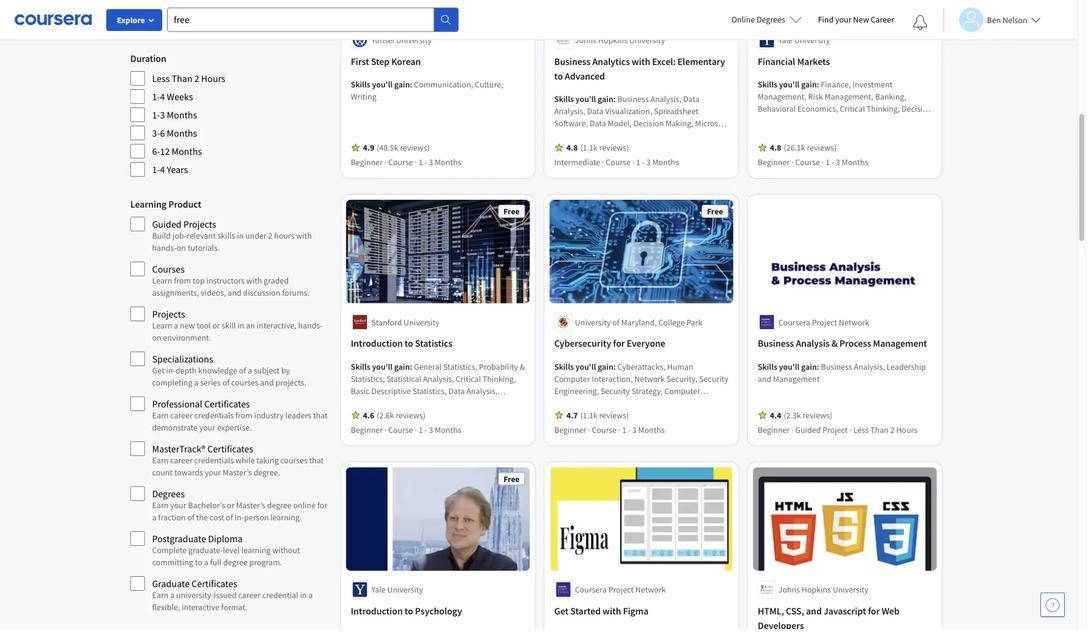 Task type: locate. For each thing, give the bounding box(es) containing it.
1- up 3-
[[152, 109, 160, 121]]

coursera up started
[[575, 584, 607, 595]]

and inside learn from top instructors with graded assignments, videos, and discussion forums.
[[228, 287, 241, 298]]

a up 'flexible,'
[[170, 590, 175, 601]]

1 horizontal spatial 4.8
[[770, 142, 781, 153]]

business inside business analysis & process management link
[[758, 337, 794, 349]]

credentials inside earn career credentials from industry leaders that demonstrate your expertise.
[[194, 410, 234, 421]]

0 vertical spatial &
[[831, 337, 838, 349]]

you'll for to
[[372, 361, 393, 372]]

0 horizontal spatial get
[[152, 365, 164, 376]]

projects
[[183, 218, 216, 230], [152, 308, 185, 320]]

on down job-
[[177, 242, 186, 253]]

bachelor's
[[188, 500, 225, 511]]

1 vertical spatial 4
[[160, 163, 165, 176]]

0 horizontal spatial yale university
[[371, 584, 423, 595]]

1 vertical spatial less
[[853, 424, 869, 435]]

: for to
[[410, 361, 412, 372]]

1 vertical spatial critical
[[456, 373, 481, 384]]

1 down 4.9 (48.5k reviews)
[[419, 157, 423, 168]]

earn for professional certificates
[[152, 410, 169, 421]]

gain for for
[[598, 361, 613, 372]]

projects down assignments,
[[152, 308, 185, 320]]

for inside html, css, and javascript for web developers
[[868, 605, 880, 617]]

certificates for graduate certificates
[[192, 578, 237, 590]]

series
[[200, 377, 221, 388]]

career inside earn career credentials while taking courses that count towards your master's degree.
[[170, 455, 193, 466]]

process up business analysis, leadership and management
[[839, 337, 871, 349]]

skills up engineering,
[[554, 361, 574, 372]]

with left the excel:
[[632, 55, 650, 67]]

0 vertical spatial learn
[[152, 275, 172, 286]]

network up get started with figma link
[[635, 584, 666, 595]]

analysis
[[796, 337, 830, 349]]

0 vertical spatial from
[[174, 275, 191, 286]]

business for &
[[758, 337, 794, 349]]

earn inside earn your bachelor's or master's degree online for a fraction of the cost of in-person learning.
[[152, 500, 169, 511]]

johns up css,
[[778, 584, 800, 595]]

0 horizontal spatial guided
[[152, 218, 181, 230]]

process inside business analysis, data analysis, data visualization, spreadsheet software, data model, decision making, microsoft excel, process analysis, statistical visualization
[[576, 130, 603, 141]]

forums.
[[282, 287, 309, 298]]

hands- for projects
[[298, 320, 323, 331]]

hands- inside the learn a new tool or skill in an interactive, hands- on environment.
[[298, 320, 323, 331]]

network for process
[[839, 317, 869, 328]]

data inside the general statistics, probability & statistics, statistical analysis, critical thinking, basic descriptive statistics, data analysis, statistical tests, mathematics, probability distribution, problem solving
[[448, 385, 465, 396]]

1 vertical spatial statistical
[[387, 373, 421, 384]]

2 vertical spatial statistical
[[351, 397, 386, 408]]

1 earn from the top
[[152, 410, 169, 421]]

hands- inside build job-relevant skills in under 2 hours with hands-on tutorials.
[[152, 242, 177, 253]]

4 left weeks
[[160, 91, 165, 103]]

0 vertical spatial hopkins
[[598, 35, 628, 45]]

:
[[410, 79, 412, 90], [817, 79, 819, 90], [613, 93, 616, 104], [410, 361, 412, 372], [613, 361, 616, 372], [817, 361, 819, 372]]

beginner down 4.9 at the left top
[[351, 157, 383, 168]]

beginner for business
[[758, 424, 790, 435]]

learn inside the learn a new tool or skill in an interactive, hands- on environment.
[[152, 320, 172, 331]]

your
[[835, 14, 851, 25], [199, 422, 215, 433], [205, 467, 221, 478], [170, 500, 186, 511]]

to down graduate- at left
[[195, 557, 202, 568]]

human
[[667, 361, 693, 372]]

3 for with
[[646, 157, 651, 168]]

and inside cyberattacks, human computer interaction, network security, security engineering, security strategy, computer security models, leadership and management, risk management, software security, computer security incident management
[[655, 397, 669, 408]]

gain for analysis
[[801, 361, 817, 372]]

with right hours
[[296, 230, 312, 241]]

3 up 6 at the left of the page
[[160, 109, 165, 121]]

financial markets link
[[758, 54, 932, 69]]

online degrees
[[731, 14, 785, 25]]

0 vertical spatial less
[[152, 72, 170, 84]]

0 vertical spatial (1.1k
[[580, 142, 598, 153]]

beginner · course · 1 - 3 months for for
[[554, 424, 665, 435]]

get
[[152, 365, 164, 376], [554, 605, 569, 617]]

1 vertical spatial career
[[170, 455, 193, 466]]

6
[[160, 127, 165, 139]]

reviews) down tests,
[[396, 410, 425, 421]]

course down 4.8 (26.1k reviews)
[[795, 157, 820, 168]]

you'll down cybersecurity
[[576, 361, 596, 372]]

business down business analysis & process management on the right
[[821, 361, 852, 372]]

2 vertical spatial 2
[[890, 424, 894, 435]]

statistics,
[[443, 361, 477, 372], [351, 373, 385, 384], [413, 385, 447, 396]]

decision inside business analysis, data analysis, data visualization, spreadsheet software, data model, decision making, microsoft excel, process analysis, statistical visualization
[[633, 118, 664, 129]]

less up 1-4 weeks at top
[[152, 72, 170, 84]]

hopkins up html, css, and javascript for web developers
[[802, 584, 831, 595]]

0 horizontal spatial for
[[317, 500, 327, 511]]

0 vertical spatial probability
[[479, 361, 518, 372]]

security up 4.7
[[554, 397, 583, 408]]

1 vertical spatial decision
[[633, 118, 664, 129]]

hands-
[[152, 242, 177, 253], [298, 320, 323, 331]]

1 vertical spatial from
[[235, 410, 252, 421]]

university up javascript
[[833, 584, 869, 595]]

and inside get in-depth knowledge of a subject by completing a series of courses and projects.
[[260, 377, 274, 388]]

1 vertical spatial johns hopkins university
[[778, 584, 869, 595]]

4 for years
[[160, 163, 165, 176]]

0 vertical spatial master's
[[223, 467, 252, 478]]

financial
[[758, 55, 795, 67], [787, 115, 820, 126]]

mastertrack®
[[152, 443, 205, 455]]

0 vertical spatial process
[[576, 130, 603, 141]]

4.6
[[363, 410, 374, 421]]

intermediate · course · 1 - 3 months
[[554, 157, 679, 168]]

1 vertical spatial &
[[520, 361, 525, 372]]

reviews) for analytics
[[599, 142, 629, 153]]

to inside 'introduction to statistics' link
[[405, 337, 413, 349]]

earn for graduate certificates
[[152, 590, 169, 601]]

1 horizontal spatial than
[[870, 424, 889, 435]]

0 vertical spatial for
[[613, 337, 625, 349]]

4.4
[[770, 410, 781, 421]]

statistics, up "mathematics," at the bottom
[[413, 385, 447, 396]]

2 4.8 from the left
[[770, 142, 781, 153]]

yale
[[778, 35, 793, 45], [371, 584, 386, 595]]

learning
[[241, 545, 271, 556]]

skills you'll gain : for for
[[554, 361, 617, 372]]

your inside earn your bachelor's or master's degree online for a fraction of the cost of in-person learning.
[[170, 500, 186, 511]]

- for to
[[425, 424, 427, 435]]

1 vertical spatial that
[[309, 455, 324, 466]]

1 horizontal spatial from
[[235, 410, 252, 421]]

security down interaction,
[[601, 385, 630, 396]]

management,
[[758, 91, 806, 102], [825, 91, 873, 102], [671, 397, 719, 408], [571, 410, 619, 421]]

in- up completing
[[166, 365, 175, 376]]

1 horizontal spatial for
[[613, 337, 625, 349]]

None search field
[[167, 8, 459, 32]]

1 vertical spatial yale
[[371, 584, 386, 595]]

decision inside finance, investment management, risk management, banking, behavioral economics, critical thinking, decision making, financial analysis, innovation, regulations and compliance, leadership and management
[[902, 103, 932, 114]]

duration group
[[130, 51, 329, 177]]

1 horizontal spatial process
[[839, 337, 871, 349]]

1 vertical spatial risk
[[554, 410, 569, 421]]

project down '4.4 (2.3k reviews)'
[[823, 424, 848, 435]]

a
[[174, 320, 178, 331], [248, 365, 252, 376], [194, 377, 198, 388], [152, 512, 156, 523], [204, 557, 208, 568], [170, 590, 175, 601], [308, 590, 313, 601]]

for inside cybersecurity for everyone link
[[613, 337, 625, 349]]

2 earn from the top
[[152, 455, 169, 466]]

1 vertical spatial degree
[[223, 557, 248, 568]]

credentials for professional
[[194, 410, 234, 421]]

0 vertical spatial hours
[[201, 72, 225, 84]]

yale university up introduction to psychology
[[371, 584, 423, 595]]

on inside build job-relevant skills in under 2 hours with hands-on tutorials.
[[177, 242, 186, 253]]

top
[[193, 275, 205, 286]]

for
[[613, 337, 625, 349], [317, 500, 327, 511], [868, 605, 880, 617]]

beginner · course · 1 - 3 months for step
[[351, 157, 461, 168]]

degrees inside learning product group
[[152, 488, 185, 500]]

yale university up markets
[[778, 35, 830, 45]]

0 horizontal spatial coursera
[[575, 584, 607, 595]]

course for markets
[[795, 157, 820, 168]]

banking,
[[875, 91, 906, 102]]

get up completing
[[152, 365, 164, 376]]

on left environment.
[[152, 332, 161, 343]]

course down 4.6 (2.6k reviews)
[[388, 424, 413, 435]]

4.8
[[566, 142, 578, 153], [770, 142, 781, 153]]

1 4.8 from the left
[[566, 142, 578, 153]]

coursera project network for with
[[575, 584, 666, 595]]

reviews) for step
[[400, 142, 430, 153]]

1 1- from the top
[[152, 91, 160, 103]]

1- left weeks
[[152, 91, 160, 103]]

guided projects
[[152, 218, 216, 230]]

master's inside earn career credentials while taking courses that count towards your master's degree.
[[223, 467, 252, 478]]

certificates down full
[[192, 578, 237, 590]]

coursera for analysis
[[778, 317, 810, 328]]

4.9
[[363, 142, 374, 153]]

postgraduate
[[152, 533, 206, 545]]

leadership inside cyberattacks, human computer interaction, network security, security engineering, security strategy, computer security models, leadership and management, risk management, software security, computer security incident management
[[614, 397, 654, 408]]

on inside the learn a new tool or skill in an interactive, hands- on environment.
[[152, 332, 161, 343]]

beginner for introduction
[[351, 424, 383, 435]]

you'll down advanced
[[576, 93, 596, 104]]

2 (1.1k from the top
[[580, 410, 598, 421]]

: for step
[[410, 79, 412, 90]]

skills up basic
[[351, 361, 370, 372]]

0 vertical spatial leadership
[[863, 127, 902, 138]]

0 horizontal spatial 4.8
[[566, 142, 578, 153]]

4.8 for business analytics with excel: elementary to advanced
[[566, 142, 578, 153]]

career for mastertrack®
[[170, 455, 193, 466]]

university-
[[176, 590, 214, 601]]

gain down the "introduction to statistics"
[[394, 361, 410, 372]]

a left fraction
[[152, 512, 156, 523]]

1 horizontal spatial coursera project network
[[778, 317, 869, 328]]

that inside earn career credentials while taking courses that count towards your master's degree.
[[309, 455, 324, 466]]

1 down software
[[622, 424, 626, 435]]

of right cost
[[226, 512, 233, 523]]

business analysis & process management
[[758, 337, 927, 349]]

from
[[174, 275, 191, 286], [235, 410, 252, 421]]

network inside cyberattacks, human computer interaction, network security, security engineering, security strategy, computer security models, leadership and management, risk management, software security, computer security incident management
[[634, 373, 665, 384]]

1 horizontal spatial risk
[[808, 91, 823, 102]]

& inside the general statistics, probability & statistics, statistical analysis, critical thinking, basic descriptive statistics, data analysis, statistical tests, mathematics, probability distribution, problem solving
[[520, 361, 525, 372]]

0 horizontal spatial from
[[174, 275, 191, 286]]

0 vertical spatial critical
[[840, 103, 865, 114]]

help center image
[[1045, 598, 1060, 612]]

get inside get in-depth knowledge of a subject by completing a series of courses and projects.
[[152, 365, 164, 376]]

statistics
[[415, 337, 452, 349]]

to down stanford university
[[405, 337, 413, 349]]

3 earn from the top
[[152, 500, 169, 511]]

0 horizontal spatial hands-
[[152, 242, 177, 253]]

0 vertical spatial johns hopkins university
[[575, 35, 665, 45]]

0 horizontal spatial courses
[[231, 377, 258, 388]]

course for step
[[388, 157, 413, 168]]

0 vertical spatial courses
[[231, 377, 258, 388]]

1 horizontal spatial on
[[177, 242, 186, 253]]

you'll down analysis at the bottom right
[[779, 361, 800, 372]]

earn up count
[[152, 455, 169, 466]]

your inside earn career credentials from industry leaders that demonstrate your expertise.
[[199, 422, 215, 433]]

hopkins
[[598, 35, 628, 45], [802, 584, 831, 595]]

2 vertical spatial 1-
[[152, 163, 160, 176]]

earn inside earn career credentials while taking courses that count towards your master's degree.
[[152, 455, 169, 466]]

from inside learn from top instructors with graded assignments, videos, and discussion forums.
[[174, 275, 191, 286]]

statistics, down 'introduction to statistics' link
[[443, 361, 477, 372]]

1-4 years
[[152, 163, 188, 176]]

1 credentials from the top
[[194, 410, 234, 421]]

course down 4.8 (1.1k reviews)
[[606, 157, 631, 168]]

less inside duration group
[[152, 72, 170, 84]]

2 credentials from the top
[[194, 455, 234, 466]]

in inside the learn a new tool or skill in an interactive, hands- on environment.
[[238, 320, 244, 331]]

1 vertical spatial or
[[227, 500, 234, 511]]

you'll for step
[[372, 79, 393, 90]]

0 vertical spatial introduction
[[351, 337, 403, 349]]

2 vertical spatial leadership
[[614, 397, 654, 408]]

0 vertical spatial yale
[[778, 35, 793, 45]]

4.8 (26.1k reviews)
[[770, 142, 837, 153]]

diploma
[[208, 533, 243, 545]]

earn inside earn a university-issued career credential in a flexible, interactive format.
[[152, 590, 169, 601]]

2 learn from the top
[[152, 320, 172, 331]]

1 horizontal spatial statistical
[[387, 373, 421, 384]]

business inside 'business analytics with excel: elementary to advanced'
[[554, 55, 590, 67]]

0 vertical spatial security,
[[667, 373, 697, 384]]

- for for
[[628, 424, 631, 435]]

tutorials.
[[188, 242, 220, 253]]

0 horizontal spatial thinking,
[[483, 373, 516, 384]]

reviews) up incident
[[599, 410, 629, 421]]

master's
[[223, 467, 252, 478], [236, 500, 265, 511]]

coursera project network up analysis at the bottom right
[[778, 317, 869, 328]]

reviews) for for
[[599, 410, 629, 421]]

career inside earn career credentials from industry leaders that demonstrate your expertise.
[[170, 410, 193, 421]]

statistical
[[638, 130, 673, 141], [387, 373, 421, 384], [351, 397, 386, 408]]

1 horizontal spatial coursera
[[778, 317, 810, 328]]

critical inside the general statistics, probability & statistics, statistical analysis, critical thinking, basic descriptive statistics, data analysis, statistical tests, mathematics, probability distribution, problem solving
[[456, 373, 481, 384]]

skills you'll gain : for analysis
[[758, 361, 821, 372]]

gain up visualization,
[[598, 93, 613, 104]]

3 inside duration group
[[160, 109, 165, 121]]

cyberattacks,
[[617, 361, 665, 372]]

you'll for for
[[576, 361, 596, 372]]

management inside cyberattacks, human computer interaction, network security, security engineering, security strategy, computer security models, leadership and management, risk management, software security, computer security incident management
[[616, 422, 663, 433]]

3 down business analysis, data analysis, data visualization, spreadsheet software, data model, decision making, microsoft excel, process analysis, statistical visualization
[[646, 157, 651, 168]]

master's inside earn your bachelor's or master's degree online for a fraction of the cost of in-person learning.
[[236, 500, 265, 511]]

1 vertical spatial financial
[[787, 115, 820, 126]]

skills you'll gain : for analytics
[[554, 93, 617, 104]]

on for guided projects
[[177, 242, 186, 253]]

hopkins up analytics
[[598, 35, 628, 45]]

towards
[[174, 467, 203, 478]]

guided inside learning product group
[[152, 218, 181, 230]]

park
[[686, 317, 702, 328]]

making, inside finance, investment management, risk management, banking, behavioral economics, critical thinking, decision making, financial analysis, innovation, regulations and compliance, leadership and management
[[758, 115, 786, 126]]

earn up 'flexible,'
[[152, 590, 169, 601]]

earn up fraction
[[152, 500, 169, 511]]

beginner · guided project · less than 2 hours
[[758, 424, 917, 435]]

(1.1k
[[580, 142, 598, 153], [580, 410, 598, 421]]

0 horizontal spatial in-
[[166, 365, 175, 376]]

3 down solving
[[429, 424, 433, 435]]

- down the compliance,
[[831, 157, 834, 168]]

1 horizontal spatial decision
[[902, 103, 932, 114]]

0 vertical spatial 1-
[[152, 91, 160, 103]]

earn career credentials while taking courses that count towards your master's degree.
[[152, 455, 324, 478]]

coursera up analysis at the bottom right
[[778, 317, 810, 328]]

making, down spreadsheet
[[665, 118, 693, 129]]

career inside earn a university-issued career credential in a flexible, interactive format.
[[238, 590, 261, 601]]

1 horizontal spatial hopkins
[[802, 584, 831, 595]]

discussion
[[243, 287, 280, 298]]

beginner · course · 1 - 3 months down 4.7 (1.1k reviews)
[[554, 424, 665, 435]]

skills for business analytics with excel: elementary to advanced
[[554, 93, 574, 104]]

2 introduction from the top
[[351, 605, 403, 617]]

0 vertical spatial on
[[177, 242, 186, 253]]

: left finance,
[[817, 79, 819, 90]]

business up visualization,
[[617, 93, 649, 104]]

you'll for analytics
[[576, 93, 596, 104]]

business analysis, data analysis, data visualization, spreadsheet software, data model, decision making, microsoft excel, process analysis, statistical visualization
[[554, 93, 728, 141]]

- down software
[[628, 424, 631, 435]]

thinking, inside finance, investment management, risk management, banking, behavioral economics, critical thinking, decision making, financial analysis, innovation, regulations and compliance, leadership and management
[[867, 103, 900, 114]]

skills up behavioral
[[758, 79, 777, 90]]

business inside business analysis, data analysis, data visualization, spreadsheet software, data model, decision making, microsoft excel, process analysis, statistical visualization
[[617, 93, 649, 104]]

business inside business analysis, leadership and management
[[821, 361, 852, 372]]

0 vertical spatial projects
[[183, 218, 216, 230]]

0 vertical spatial career
[[170, 410, 193, 421]]

management inside business analysis & process management link
[[873, 337, 927, 349]]

1-4 weeks
[[152, 91, 193, 103]]

2 4 from the top
[[160, 163, 165, 176]]

0 vertical spatial hands-
[[152, 242, 177, 253]]

4 earn from the top
[[152, 590, 169, 601]]

critical up "mathematics," at the bottom
[[456, 373, 481, 384]]

less down business analysis, leadership and management
[[853, 424, 869, 435]]

financial markets
[[758, 55, 830, 67]]

1 introduction from the top
[[351, 337, 403, 349]]

- down business analysis, data analysis, data visualization, spreadsheet software, data model, decision making, microsoft excel, process analysis, statistical visualization
[[642, 157, 645, 168]]

coursera for started
[[575, 584, 607, 595]]

3-6 months
[[152, 127, 197, 139]]

statistics, up basic
[[351, 373, 385, 384]]

from up assignments,
[[174, 275, 191, 286]]

reviews) for to
[[396, 410, 425, 421]]

analysis, inside finance, investment management, risk management, banking, behavioral economics, critical thinking, decision making, financial analysis, innovation, regulations and compliance, leadership and management
[[821, 115, 852, 126]]

0 vertical spatial coursera project network
[[778, 317, 869, 328]]

critical up innovation,
[[840, 103, 865, 114]]

2 vertical spatial project
[[608, 584, 634, 595]]

0 vertical spatial statistics,
[[443, 361, 477, 372]]

than inside duration group
[[172, 72, 192, 84]]

beginner down 4.6
[[351, 424, 383, 435]]

0 vertical spatial thinking,
[[867, 103, 900, 114]]

2 vertical spatial for
[[868, 605, 880, 617]]

in right skills
[[237, 230, 244, 241]]

business for with
[[554, 55, 590, 67]]

and
[[801, 127, 815, 138], [904, 127, 918, 138], [228, 287, 241, 298], [758, 373, 771, 384], [260, 377, 274, 388], [655, 397, 669, 408], [806, 605, 822, 617]]

1 vertical spatial guided
[[795, 424, 821, 435]]

1 (1.1k from the top
[[580, 142, 598, 153]]

1 vertical spatial project
[[823, 424, 848, 435]]

3 for korean
[[429, 157, 433, 168]]

in-
[[166, 365, 175, 376], [235, 512, 244, 523]]

1 horizontal spatial hands-
[[298, 320, 323, 331]]

- down problem
[[425, 424, 427, 435]]

statistical inside business analysis, data analysis, data visualization, spreadsheet software, data model, decision making, microsoft excel, process analysis, statistical visualization
[[638, 130, 673, 141]]

1 down business analysis, data analysis, data visualization, spreadsheet software, data model, decision making, microsoft excel, process analysis, statistical visualization
[[636, 157, 640, 168]]

risk inside finance, investment management, risk management, banking, behavioral economics, critical thinking, decision making, financial analysis, innovation, regulations and compliance, leadership and management
[[808, 91, 823, 102]]

1 learn from the top
[[152, 275, 172, 286]]

0 vertical spatial in
[[237, 230, 244, 241]]

less
[[152, 72, 170, 84], [853, 424, 869, 435]]

1 vertical spatial than
[[870, 424, 889, 435]]

1 horizontal spatial hours
[[896, 424, 917, 435]]

in inside earn a university-issued career credential in a flexible, interactive format.
[[300, 590, 307, 601]]

1 horizontal spatial thinking,
[[867, 103, 900, 114]]

1 vertical spatial network
[[634, 373, 665, 384]]

3 down software
[[632, 424, 637, 435]]

models,
[[585, 397, 613, 408]]

skills you'll gain : up writing
[[351, 79, 414, 90]]

0 vertical spatial in-
[[166, 365, 175, 376]]

- for analytics
[[642, 157, 645, 168]]

learn inside learn from top instructors with graded assignments, videos, and discussion forums.
[[152, 275, 172, 286]]

or
[[212, 320, 220, 331], [227, 500, 234, 511]]

1 horizontal spatial degrees
[[757, 14, 785, 25]]

skills up 4.4
[[758, 361, 777, 372]]

job-
[[172, 230, 187, 241]]

yale up financial markets
[[778, 35, 793, 45]]

university up introduction to psychology
[[387, 584, 423, 595]]

reviews) for markets
[[807, 142, 837, 153]]

data up "mathematics," at the bottom
[[448, 385, 465, 396]]

writing
[[351, 91, 376, 102]]

hopkins for and
[[802, 584, 831, 595]]

1 vertical spatial for
[[317, 500, 327, 511]]

1 horizontal spatial courses
[[280, 455, 308, 466]]

and inside business analysis, leadership and management
[[758, 373, 771, 384]]

0 horizontal spatial yale
[[371, 584, 386, 595]]

1 vertical spatial projects
[[152, 308, 185, 320]]

courses inside get in-depth knowledge of a subject by completing a series of courses and projects.
[[231, 377, 258, 388]]

(48.5k
[[377, 142, 398, 153]]

ben nelson
[[987, 14, 1027, 25]]

1 for to
[[419, 424, 423, 435]]

in for graduate certificates
[[300, 590, 307, 601]]

specializations
[[152, 353, 213, 365]]

introduction to statistics
[[351, 337, 452, 349]]

1 vertical spatial (1.1k
[[580, 410, 598, 421]]

learning
[[130, 198, 166, 210]]

reviews) up intermediate · course · 1 - 3 months
[[599, 142, 629, 153]]

What do you want to learn? text field
[[167, 8, 434, 32]]

that inside earn career credentials from industry leaders that demonstrate your expertise.
[[313, 410, 328, 421]]

in left an
[[238, 320, 244, 331]]

that
[[313, 410, 328, 421], [309, 455, 324, 466]]

2 1- from the top
[[152, 109, 160, 121]]

0 vertical spatial or
[[212, 320, 220, 331]]

certificates for mastertrack® certificates
[[207, 443, 253, 455]]

taking
[[256, 455, 279, 466]]

in
[[237, 230, 244, 241], [238, 320, 244, 331], [300, 590, 307, 601]]

1 4 from the top
[[160, 91, 165, 103]]

management inside finance, investment management, risk management, banking, behavioral economics, critical thinking, decision making, financial analysis, innovation, regulations and compliance, leadership and management
[[758, 140, 804, 151]]

0 vertical spatial that
[[313, 410, 328, 421]]

1 vertical spatial certificates
[[207, 443, 253, 455]]

project
[[812, 317, 837, 328], [823, 424, 848, 435], [608, 584, 634, 595]]

4.9 (48.5k reviews)
[[363, 142, 430, 153]]

: for for
[[613, 361, 616, 372]]

gain down analysis at the bottom right
[[801, 361, 817, 372]]

in- right cost
[[235, 512, 244, 523]]

tool
[[197, 320, 211, 331]]

: for markets
[[817, 79, 819, 90]]

1 vertical spatial get
[[554, 605, 569, 617]]

university up cybersecurity
[[575, 317, 611, 328]]

you'll for markets
[[779, 79, 800, 90]]

earn inside earn career credentials from industry leaders that demonstrate your expertise.
[[152, 410, 169, 421]]

0 horizontal spatial johns
[[575, 35, 596, 45]]

intermediate
[[554, 157, 600, 168]]

that for mastertrack® certificates
[[309, 455, 324, 466]]

statistical up 4.6
[[351, 397, 386, 408]]

yale university for to
[[371, 584, 423, 595]]

course for analytics
[[606, 157, 631, 168]]

or inside earn your bachelor's or master's degree online for a fraction of the cost of in-person learning.
[[227, 500, 234, 511]]

distribution,
[[351, 410, 395, 421]]

3 for statistics
[[429, 424, 433, 435]]

risk
[[808, 91, 823, 102], [554, 410, 569, 421]]

course for to
[[388, 424, 413, 435]]

1 for for
[[622, 424, 626, 435]]

gain for analytics
[[598, 93, 613, 104]]

your up mastertrack® certificates
[[199, 422, 215, 433]]

0 vertical spatial 2
[[194, 72, 199, 84]]

0 vertical spatial yale university
[[778, 35, 830, 45]]

mathematics,
[[409, 397, 457, 408]]

introduction to psychology link
[[351, 604, 525, 618]]

2 vertical spatial certificates
[[192, 578, 237, 590]]

introduction for introduction to statistics
[[351, 337, 403, 349]]

skills you'll gain : down financial markets
[[758, 79, 821, 90]]

yonsei university
[[371, 35, 432, 45]]

mastertrack® certificates
[[152, 443, 253, 455]]

1 down problem
[[419, 424, 423, 435]]

business analysis & process management link
[[758, 336, 932, 351]]

1 vertical spatial security,
[[654, 410, 685, 421]]

johns up analytics
[[575, 35, 596, 45]]

credentials inside earn career credentials while taking courses that count towards your master's degree.
[[194, 455, 234, 466]]

data left model,
[[590, 118, 606, 129]]

1- down 6-
[[152, 163, 160, 176]]

johns for html,
[[778, 584, 800, 595]]

solving
[[429, 410, 455, 421]]

business
[[554, 55, 590, 67], [617, 93, 649, 104], [758, 337, 794, 349], [821, 361, 852, 372]]

that right the leaders
[[313, 410, 328, 421]]

making, inside business analysis, data analysis, data visualization, spreadsheet software, data model, decision making, microsoft excel, process analysis, statistical visualization
[[665, 118, 693, 129]]

decision
[[902, 103, 932, 114], [633, 118, 664, 129]]

3 1- from the top
[[152, 163, 160, 176]]

1 vertical spatial courses
[[280, 455, 308, 466]]

skills you'll gain : down advanced
[[554, 93, 617, 104]]

2 vertical spatial in
[[300, 590, 307, 601]]

making,
[[758, 115, 786, 126], [665, 118, 693, 129]]

degrees
[[757, 14, 785, 25], [152, 488, 185, 500]]

learn for projects
[[152, 320, 172, 331]]

credential
[[262, 590, 298, 601]]



Task type: describe. For each thing, give the bounding box(es) containing it.
management, down the human
[[671, 397, 719, 408]]

get for get started with figma
[[554, 605, 569, 617]]

1 vertical spatial probability
[[459, 397, 498, 408]]

1- for 1-4 weeks
[[152, 91, 160, 103]]

an
[[246, 320, 255, 331]]

skills for introduction to statistics
[[351, 361, 370, 372]]

1 for step
[[419, 157, 423, 168]]

beginner for first
[[351, 157, 383, 168]]

a left subject
[[248, 365, 252, 376]]

1 vertical spatial statistics,
[[351, 373, 385, 384]]

college
[[658, 317, 685, 328]]

advanced
[[565, 70, 605, 82]]

under
[[245, 230, 266, 241]]

a inside "complete graduate-level learning without committing to a full degree program."
[[204, 557, 208, 568]]

a right credential
[[308, 590, 313, 601]]

earn your bachelor's or master's degree online for a fraction of the cost of in-person learning.
[[152, 500, 327, 523]]

project for process
[[812, 317, 837, 328]]

flexible,
[[152, 602, 180, 613]]

markets
[[797, 55, 830, 67]]

interactive,
[[257, 320, 296, 331]]

course for for
[[592, 424, 617, 435]]

network for figma
[[635, 584, 666, 595]]

1 vertical spatial hours
[[896, 424, 917, 435]]

a left series
[[194, 377, 198, 388]]

figma
[[623, 605, 648, 617]]

courses inside earn career credentials while taking courses that count towards your master's degree.
[[280, 455, 308, 466]]

skills for cybersecurity for everyone
[[554, 361, 574, 372]]

expertise.
[[217, 422, 252, 433]]

3-
[[152, 127, 160, 139]]

korean
[[391, 55, 421, 67]]

earn for degrees
[[152, 500, 169, 511]]

less than 2 hours
[[152, 72, 225, 84]]

in inside build job-relevant skills in under 2 hours with hands-on tutorials.
[[237, 230, 244, 241]]

incident
[[585, 422, 614, 433]]

hands- for guided projects
[[152, 242, 177, 253]]

finance, investment management, risk management, banking, behavioral economics, critical thinking, decision making, financial analysis, innovation, regulations and compliance, leadership and management
[[758, 79, 932, 151]]

first
[[351, 55, 369, 67]]

a inside the learn a new tool or skill in an interactive, hands- on environment.
[[174, 320, 178, 331]]

that for professional certificates
[[313, 410, 328, 421]]

online degrees button
[[722, 6, 812, 33]]

your right find
[[835, 14, 851, 25]]

in for projects
[[238, 320, 244, 331]]

hopkins for with
[[598, 35, 628, 45]]

coursera project network for &
[[778, 317, 869, 328]]

· down business analysis, leadership and management
[[850, 424, 852, 435]]

- for markets
[[831, 157, 834, 168]]

· right incident
[[618, 424, 620, 435]]

you'll for analysis
[[779, 361, 800, 372]]

critical inside finance, investment management, risk management, banking, behavioral economics, critical thinking, decision making, financial analysis, innovation, regulations and compliance, leadership and management
[[840, 103, 865, 114]]

· down (48.5k
[[384, 157, 387, 168]]

1 horizontal spatial less
[[853, 424, 869, 435]]

1- for 1-4 years
[[152, 163, 160, 176]]

your inside earn career credentials while taking courses that count towards your master's degree.
[[205, 467, 221, 478]]

duration
[[130, 52, 166, 64]]

· down business analysis, data analysis, data visualization, spreadsheet software, data model, decision making, microsoft excel, process analysis, statistical visualization
[[632, 157, 634, 168]]

skills you'll gain : for to
[[351, 361, 414, 372]]

free for introduction to statistics
[[503, 206, 520, 217]]

management, up behavioral
[[758, 91, 806, 102]]

step
[[371, 55, 389, 67]]

completing
[[152, 377, 192, 388]]

1 for analytics
[[636, 157, 640, 168]]

project for figma
[[608, 584, 634, 595]]

maryland,
[[621, 317, 657, 328]]

on for projects
[[152, 332, 161, 343]]

and up 4.8 (26.1k reviews)
[[801, 127, 815, 138]]

beginner for cybersecurity
[[554, 424, 586, 435]]

assignments,
[[152, 287, 199, 298]]

· down (2.6k
[[384, 424, 387, 435]]

spreadsheet
[[654, 106, 699, 117]]

of left the the
[[187, 512, 194, 523]]

1- for 1-3 months
[[152, 109, 160, 121]]

visualization,
[[605, 106, 652, 117]]

making, for financial markets
[[758, 115, 786, 126]]

making, for business analytics with excel: elementary to advanced
[[665, 118, 693, 129]]

· down (26.1k
[[791, 157, 794, 168]]

javascript
[[824, 605, 866, 617]]

interactive
[[182, 602, 219, 613]]

1-3 months
[[152, 109, 197, 121]]

security down the park
[[699, 373, 728, 384]]

university up korean
[[396, 35, 432, 45]]

· down problem
[[415, 424, 417, 435]]

3 for everyone
[[632, 424, 637, 435]]

graduate
[[152, 578, 190, 590]]

risk inside cyberattacks, human computer interaction, network security, security engineering, security strategy, computer security models, leadership and management, risk management, software security, computer security incident management
[[554, 410, 569, 421]]

management, down finance,
[[825, 91, 873, 102]]

hours inside duration group
[[201, 72, 225, 84]]

committing
[[152, 557, 193, 568]]

cybersecurity for everyone
[[554, 337, 665, 349]]

certificates for professional certificates
[[204, 398, 250, 410]]

complete
[[152, 545, 187, 556]]

cost
[[210, 512, 224, 523]]

show notifications image
[[913, 15, 927, 30]]

introduction to statistics link
[[351, 336, 525, 351]]

6-
[[152, 145, 160, 157]]

find your new career link
[[812, 12, 900, 27]]

economics,
[[797, 103, 838, 114]]

program.
[[249, 557, 282, 568]]

build
[[152, 230, 171, 241]]

(2.6k
[[377, 410, 394, 421]]

ben
[[987, 14, 1001, 25]]

to inside "complete graduate-level learning without committing to a full degree program."
[[195, 557, 202, 568]]

projects.
[[275, 377, 306, 388]]

of up cybersecurity for everyone
[[612, 317, 619, 328]]

with inside 'business analytics with excel: elementary to advanced'
[[632, 55, 650, 67]]

format.
[[221, 602, 247, 613]]

2 horizontal spatial 2
[[890, 424, 894, 435]]

learning product group
[[130, 197, 329, 618]]

problem
[[397, 410, 427, 421]]

new
[[853, 14, 869, 25]]

earn a university-issued career credential in a flexible, interactive format.
[[152, 590, 313, 613]]

leadership inside finance, investment management, risk management, banking, behavioral economics, critical thinking, decision making, financial analysis, innovation, regulations and compliance, leadership and management
[[863, 127, 902, 138]]

skills you'll gain : for step
[[351, 79, 414, 90]]

the
[[196, 512, 208, 523]]

mixed
[[152, 18, 176, 30]]

thinking, inside the general statistics, probability & statistics, statistical analysis, critical thinking, basic descriptive statistics, data analysis, statistical tests, mathematics, probability distribution, problem solving
[[483, 373, 516, 384]]

leadership inside business analysis, leadership and management
[[887, 361, 926, 372]]

stanford
[[371, 317, 402, 328]]

of down knowledge
[[222, 377, 230, 388]]

degree inside earn your bachelor's or master's degree online for a fraction of the cost of in-person learning.
[[267, 500, 292, 511]]

yale for financial
[[778, 35, 793, 45]]

2 inside build job-relevant skills in under 2 hours with hands-on tutorials.
[[268, 230, 272, 241]]

management, down models,
[[571, 410, 619, 421]]

learn for courses
[[152, 275, 172, 286]]

security down 4.7
[[554, 422, 583, 433]]

data up software,
[[587, 106, 603, 117]]

environment.
[[163, 332, 211, 343]]

leaders
[[285, 410, 311, 421]]

· down 4.7 (1.1k reviews)
[[588, 424, 590, 435]]

earn for mastertrack® certificates
[[152, 455, 169, 466]]

1 vertical spatial process
[[839, 337, 871, 349]]

data up spreadsheet
[[683, 93, 700, 104]]

(1.1k for business analytics with excel: elementary to advanced
[[580, 142, 598, 153]]

degrees inside online degrees popup button
[[757, 14, 785, 25]]

2 vertical spatial statistics,
[[413, 385, 447, 396]]

: for analytics
[[613, 93, 616, 104]]

beginner · course · 1 - 3 months for to
[[351, 424, 461, 435]]

(1.1k for cybersecurity for everyone
[[580, 410, 598, 421]]

get for get in-depth knowledge of a subject by completing a series of courses and projects.
[[152, 365, 164, 376]]

- for step
[[425, 157, 427, 168]]

credentials for mastertrack®
[[194, 455, 234, 466]]

· down 4.8 (26.1k reviews)
[[822, 157, 824, 168]]

software,
[[554, 118, 588, 129]]

to inside 'business analytics with excel: elementary to advanced'
[[554, 70, 563, 82]]

management inside business analysis, leadership and management
[[773, 373, 820, 384]]

university up markets
[[794, 35, 830, 45]]

learn from top instructors with graded assignments, videos, and discussion forums.
[[152, 275, 309, 298]]

tests,
[[387, 397, 407, 408]]

descriptive
[[371, 385, 411, 396]]

excel,
[[554, 130, 574, 141]]

gain for to
[[394, 361, 410, 372]]

1 horizontal spatial &
[[831, 337, 838, 349]]

yale for introduction
[[371, 584, 386, 595]]

2 inside duration group
[[194, 72, 199, 84]]

culture,
[[475, 79, 503, 90]]

· down (2.3k
[[791, 424, 794, 435]]

and inside html, css, and javascript for web developers
[[806, 605, 822, 617]]

graduate certificates
[[152, 578, 237, 590]]

and down banking,
[[904, 127, 918, 138]]

in- inside get in-depth knowledge of a subject by completing a series of courses and projects.
[[166, 365, 175, 376]]

for inside earn your bachelor's or master's degree online for a fraction of the cost of in-person learning.
[[317, 500, 327, 511]]

person
[[244, 512, 269, 523]]

skills for business analysis & process management
[[758, 361, 777, 372]]

level
[[223, 545, 240, 556]]

2 vertical spatial computer
[[687, 410, 723, 421]]

fraction
[[158, 512, 186, 523]]

nelson
[[1003, 14, 1027, 25]]

reviews) for analysis
[[803, 410, 832, 421]]

engineering,
[[554, 385, 599, 396]]

1 for markets
[[826, 157, 830, 168]]

while
[[235, 455, 255, 466]]

with inside get started with figma link
[[603, 605, 621, 617]]

· down 4.8 (1.1k reviews)
[[602, 157, 604, 168]]

skills for first step korean
[[351, 79, 370, 90]]

or inside the learn a new tool or skill in an interactive, hands- on environment.
[[212, 320, 220, 331]]

from inside earn career credentials from industry leaders that demonstrate your expertise.
[[235, 410, 252, 421]]

business for data
[[617, 93, 649, 104]]

issued
[[214, 590, 237, 601]]

4 for weeks
[[160, 91, 165, 103]]

model,
[[608, 118, 632, 129]]

career for professional
[[170, 410, 193, 421]]

4.7 (1.1k reviews)
[[566, 410, 629, 421]]

degree inside "complete graduate-level learning without committing to a full degree program."
[[223, 557, 248, 568]]

johns hopkins university for and
[[778, 584, 869, 595]]

with inside build job-relevant skills in under 2 hours with hands-on tutorials.
[[296, 230, 312, 241]]

1 vertical spatial computer
[[664, 385, 700, 396]]

compliance,
[[817, 127, 861, 138]]

elementary
[[677, 55, 725, 67]]

decision for markets
[[902, 103, 932, 114]]

johns hopkins university for with
[[575, 35, 665, 45]]

a inside earn your bachelor's or master's degree online for a fraction of the cost of in-person learning.
[[152, 512, 156, 523]]

coursera image
[[15, 10, 92, 29]]

3 down the compliance,
[[836, 157, 840, 168]]

analysis, inside business analysis, leadership and management
[[854, 361, 885, 372]]

with inside learn from top instructors with graded assignments, videos, and discussion forums.
[[246, 275, 262, 286]]

communication, culture, writing
[[351, 79, 503, 102]]

(2.3k
[[784, 410, 801, 421]]

0 vertical spatial financial
[[758, 55, 795, 67]]

: for analysis
[[817, 361, 819, 372]]

build job-relevant skills in under 2 hours with hands-on tutorials.
[[152, 230, 312, 253]]

0 vertical spatial computer
[[554, 373, 590, 384]]

career
[[871, 14, 894, 25]]

to inside the introduction to psychology link
[[405, 605, 413, 617]]

cybersecurity for everyone link
[[554, 336, 729, 351]]

decision for analytics
[[633, 118, 664, 129]]

professional certificates
[[152, 398, 250, 410]]

of left subject
[[239, 365, 246, 376]]

yale university for markets
[[778, 35, 830, 45]]

4.8 for financial markets
[[770, 142, 781, 153]]

university up the excel:
[[629, 35, 665, 45]]

4.4 (2.3k reviews)
[[770, 410, 832, 421]]

excel:
[[652, 55, 676, 67]]

· down 4.9 (48.5k reviews)
[[415, 157, 417, 168]]

introduction for introduction to psychology
[[351, 605, 403, 617]]

university up statistics
[[404, 317, 439, 328]]

financial inside finance, investment management, risk management, banking, behavioral economics, critical thinking, decision making, financial analysis, innovation, regulations and compliance, leadership and management
[[787, 115, 820, 126]]

graded
[[264, 275, 289, 286]]

demonstrate
[[152, 422, 198, 433]]

find your new career
[[818, 14, 894, 25]]

in- inside earn your bachelor's or master's degree online for a fraction of the cost of in-person learning.
[[235, 512, 244, 523]]

gain for markets
[[801, 79, 817, 90]]

skills you'll gain : for markets
[[758, 79, 821, 90]]

gain for step
[[394, 79, 410, 90]]

business for leadership
[[821, 361, 852, 372]]

cyberattacks, human computer interaction, network security, security engineering, security strategy, computer security models, leadership and management, risk management, software security, computer security incident management
[[554, 361, 728, 433]]

general
[[414, 361, 441, 372]]



Task type: vqa. For each thing, say whether or not it's contained in the screenshot.
CREATED at the top
no



